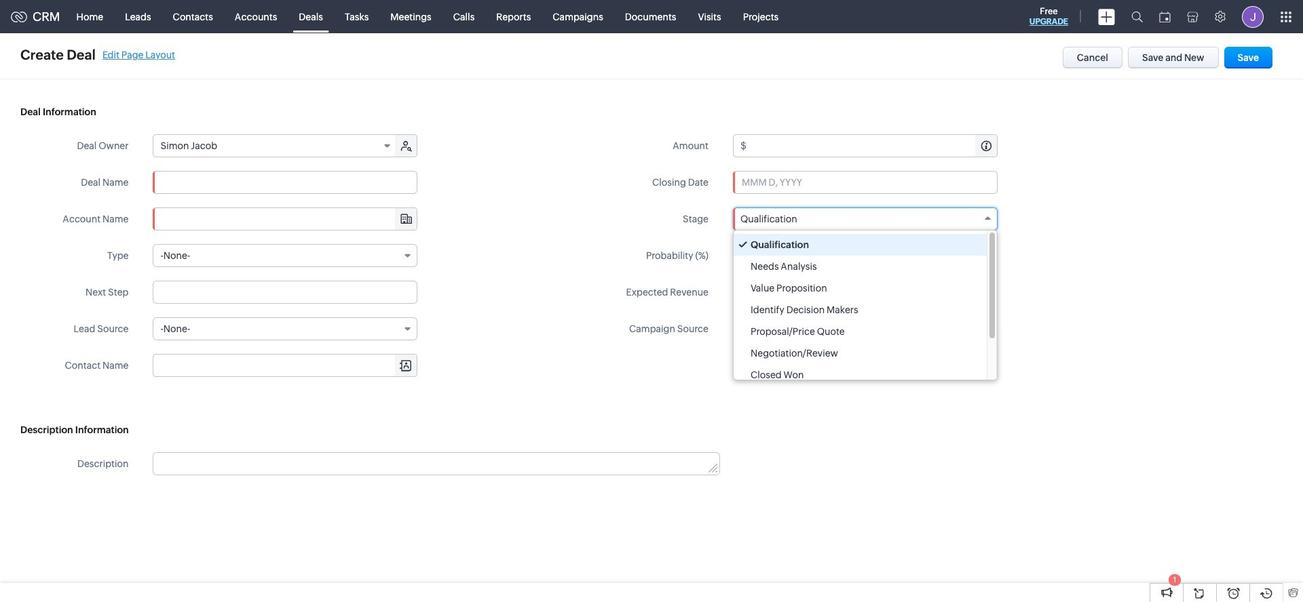 Task type: vqa. For each thing, say whether or not it's contained in the screenshot.
the Member in
no



Task type: describe. For each thing, give the bounding box(es) containing it.
7 option from the top
[[734, 365, 987, 386]]

create menu image
[[1099, 8, 1116, 25]]

search element
[[1124, 0, 1152, 33]]

search image
[[1132, 11, 1143, 22]]

1 option from the top
[[734, 234, 987, 256]]

4 option from the top
[[734, 299, 987, 321]]

5 option from the top
[[734, 321, 987, 343]]

6 option from the top
[[734, 343, 987, 365]]



Task type: locate. For each thing, give the bounding box(es) containing it.
2 option from the top
[[734, 256, 987, 278]]

option
[[734, 234, 987, 256], [734, 256, 987, 278], [734, 278, 987, 299], [734, 299, 987, 321], [734, 321, 987, 343], [734, 343, 987, 365], [734, 365, 987, 386]]

profile element
[[1234, 0, 1272, 33]]

3 option from the top
[[734, 278, 987, 299]]

MMM D, YYYY text field
[[733, 171, 998, 194]]

create menu element
[[1090, 0, 1124, 33]]

None field
[[154, 135, 397, 157], [733, 208, 998, 231], [154, 208, 417, 230], [153, 244, 418, 268], [153, 318, 418, 341], [154, 355, 417, 377], [154, 135, 397, 157], [733, 208, 998, 231], [154, 208, 417, 230], [153, 244, 418, 268], [153, 318, 418, 341], [154, 355, 417, 377]]

profile image
[[1243, 6, 1264, 27]]

logo image
[[11, 11, 27, 22]]

None text field
[[153, 171, 418, 194], [154, 208, 417, 230], [733, 244, 998, 268], [153, 171, 418, 194], [154, 208, 417, 230], [733, 244, 998, 268]]

None text field
[[749, 135, 997, 157], [153, 281, 418, 304], [154, 355, 417, 377], [154, 454, 720, 475], [749, 135, 997, 157], [153, 281, 418, 304], [154, 355, 417, 377], [154, 454, 720, 475]]

list box
[[734, 231, 997, 386]]

calendar image
[[1160, 11, 1171, 22]]



